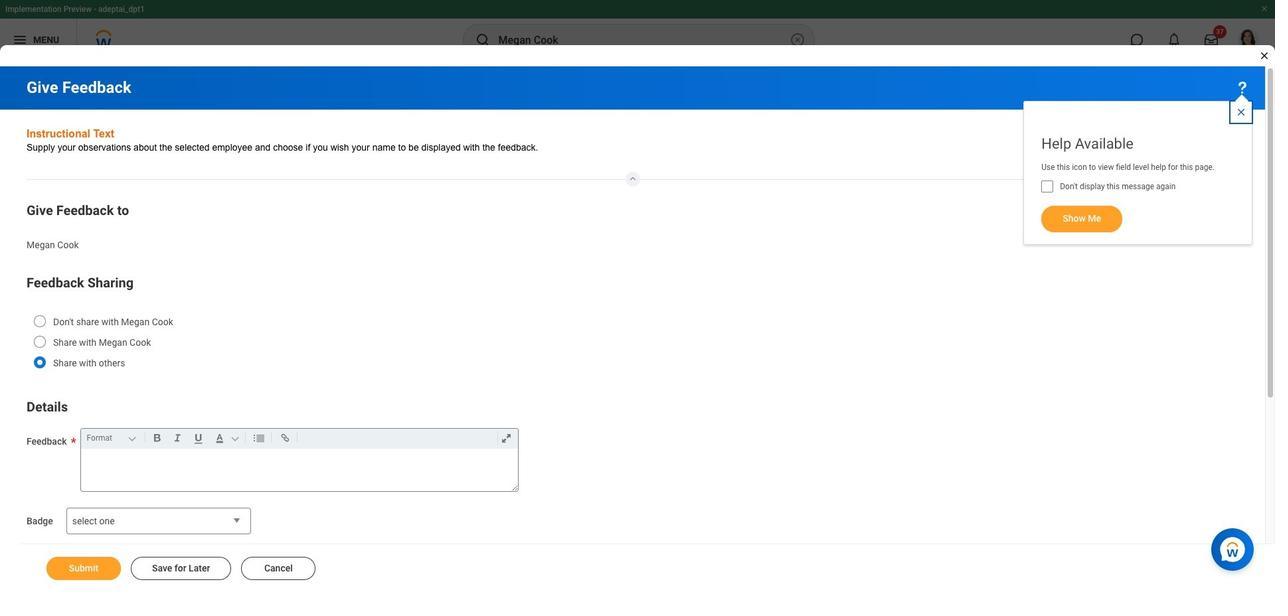 Task type: vqa. For each thing, say whether or not it's contained in the screenshot.
Emergency Response Procedures's Martin
no



Task type: locate. For each thing, give the bounding box(es) containing it.
close help available image
[[1236, 107, 1247, 118]]

dialog
[[0, 0, 1275, 593], [1024, 88, 1253, 245]]

main content
[[0, 66, 1275, 593]]

close give feedback image
[[1260, 50, 1270, 61]]

action bar region
[[20, 544, 1275, 593]]

inbox large image
[[1205, 33, 1218, 47]]

maximize image
[[497, 431, 515, 447]]

workday assistant region
[[1212, 523, 1260, 571]]

link image
[[276, 431, 294, 447]]

Don't display this message again checkbox
[[1042, 181, 1054, 193]]

start guided tours image
[[1235, 80, 1251, 96]]

megan cook element
[[27, 237, 79, 250]]

group
[[27, 200, 1239, 257], [27, 273, 1239, 381], [27, 397, 1239, 492], [84, 429, 521, 449]]

don't display this message again image
[[1042, 181, 1054, 193]]

search image
[[475, 32, 491, 48]]

banner
[[0, 0, 1275, 61]]



Task type: describe. For each thing, give the bounding box(es) containing it.
x circle image
[[790, 32, 805, 48]]

bulleted list image
[[250, 431, 268, 447]]

Feedback text field
[[81, 449, 518, 492]]

profile logan mcneil element
[[1230, 25, 1267, 54]]

close environment banner image
[[1261, 5, 1269, 13]]

notifications large image
[[1168, 33, 1181, 47]]

italic image
[[168, 431, 186, 447]]

bold image
[[148, 431, 166, 447]]

chevron up image
[[625, 172, 641, 182]]

underline image
[[189, 431, 208, 447]]



